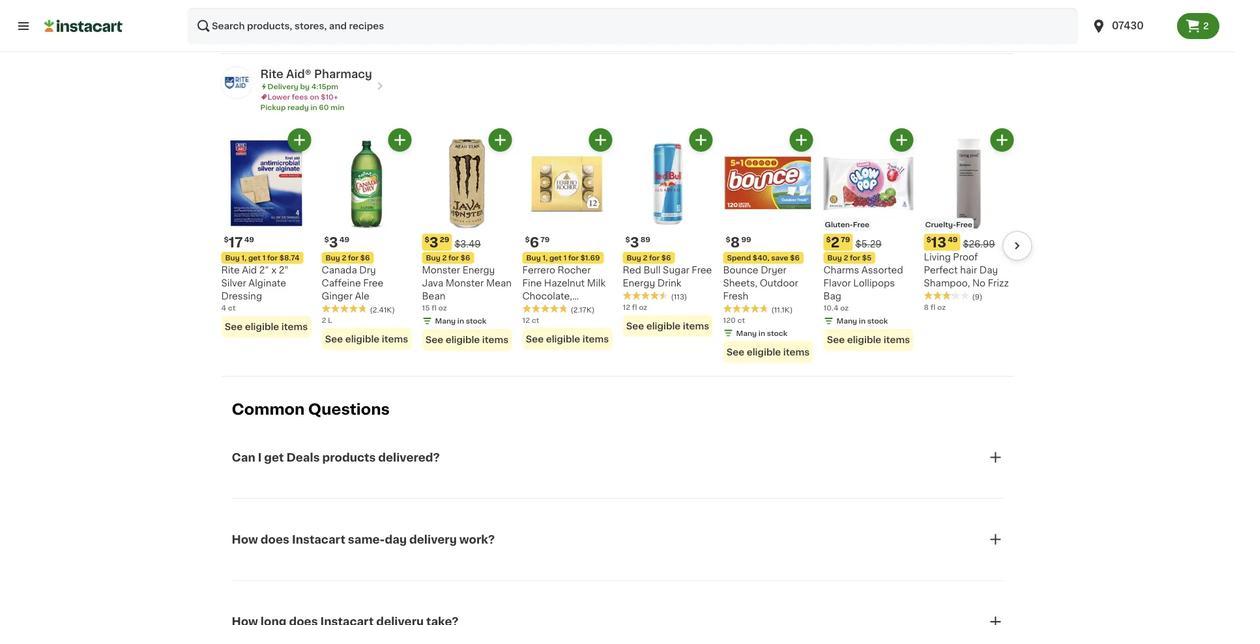 Task type: vqa. For each thing, say whether or not it's contained in the screenshot.


Task type: describe. For each thing, give the bounding box(es) containing it.
shampoo,
[[924, 279, 970, 288]]

12 for 6
[[523, 317, 530, 324]]

ramen,
[[359, 6, 394, 15]]

$1.69
[[581, 255, 600, 262]]

&
[[582, 0, 589, 2]]

instacart
[[292, 535, 345, 546]]

12 ct
[[523, 317, 540, 324]]

(113)
[[671, 293, 687, 301]]

delivered?
[[378, 452, 440, 463]]

product group containing 6
[[523, 128, 613, 350]]

for for charms assorted flavor lollipops bag
[[850, 255, 861, 262]]

99
[[742, 236, 752, 244]]

shrimp
[[970, 1, 1002, 10]]

ice
[[465, 0, 479, 2]]

3 product group from the left
[[422, 128, 512, 351]]

3 add image from the left
[[994, 132, 1011, 148]]

alginate
[[249, 279, 286, 288]]

$5.29
[[856, 240, 882, 249]]

eligible for $ 3 49
[[345, 335, 380, 344]]

$ 17 49
[[224, 236, 254, 249]]

get inside dropdown button
[[264, 452, 284, 463]]

buy 1, get 1 for $8.74
[[225, 255, 300, 262]]

item carousel region
[[203, 128, 1033, 371]]

12 inside "link"
[[623, 6, 631, 13]]

dry
[[359, 266, 376, 275]]

pickup ready in 60 min
[[260, 104, 345, 111]]

2 07430 button from the left
[[1092, 8, 1170, 44]]

ginger
[[322, 292, 353, 301]]

items for $ 6 79
[[583, 335, 609, 344]]

see eligible items for $ 6 79
[[526, 335, 609, 344]]

1, for 17
[[242, 255, 247, 262]]

bounce
[[723, 266, 759, 275]]

town
[[230, 0, 254, 2]]

12 oz link
[[623, 0, 713, 27]]

items for $ 8 99
[[784, 348, 810, 357]]

ct for 5 ct
[[328, 32, 336, 39]]

$6 for canada dry caffeine free ginger ale
[[360, 255, 370, 262]]

$ 3 49
[[324, 236, 350, 249]]

oz down shampoo,
[[938, 304, 946, 311]]

1 horizontal spatial many
[[737, 330, 757, 337]]

sheets,
[[723, 279, 758, 288]]

stock for 2
[[868, 318, 888, 325]]

$8.74
[[280, 255, 300, 262]]

no
[[973, 279, 986, 288]]

120 ct
[[723, 317, 745, 324]]

i
[[258, 452, 262, 463]]

79 for 6
[[541, 236, 550, 244]]

see eligible items button for $ 17 49
[[221, 316, 311, 338]]

headless
[[924, 1, 967, 10]]

toppoki
[[257, 0, 293, 2]]

oz down bull
[[639, 304, 648, 311]]

o'food
[[523, 0, 556, 2]]

$ for $ 13 49
[[927, 236, 932, 244]]

bag
[[824, 292, 842, 301]]

rite for rite aid 2" x 2" silver alginate dressing 4 ct
[[221, 266, 240, 275]]

2 button
[[1178, 13, 1220, 39]]

aid
[[242, 266, 257, 275]]

hot
[[322, 19, 339, 28]]

lower fees on $10+
[[268, 94, 338, 101]]

product group containing 2
[[824, 128, 914, 351]]

for for monster energy java monster mean bean
[[449, 255, 459, 262]]

oz inside monster energy java monster mean bean 15 fl oz
[[439, 305, 447, 312]]

2 inside button
[[1204, 22, 1210, 31]]

buy 2 for $6 for canada dry caffeine free ginger ale
[[326, 255, 370, 262]]

spend
[[727, 255, 751, 262]]

canned
[[824, 6, 860, 15]]

4 for from the left
[[569, 255, 579, 262]]

see eligible items for $ 17 49
[[225, 323, 308, 332]]

1 for 17
[[263, 255, 266, 262]]

chocolate
[[523, 305, 570, 314]]

oz inside "link"
[[632, 6, 641, 13]]

1 for 6
[[564, 255, 567, 262]]

eligible down monster energy java monster mean bean 15 fl oz
[[446, 336, 480, 345]]

see for $ 3 89
[[627, 322, 644, 331]]

items for $ 3 49
[[382, 335, 408, 344]]

0 horizontal spatial 5
[[322, 32, 327, 39]]

1 07430 button from the left
[[1084, 8, 1178, 44]]

silver
[[221, 279, 246, 288]]

candy
[[572, 305, 603, 314]]

lower
[[268, 94, 290, 101]]

buy 1, get 1 for $1.69
[[527, 255, 600, 262]]

in down 'charms assorted flavor lollipops bag 10.4 oz'
[[859, 318, 866, 325]]

see eligible items button for $ 8 99
[[723, 341, 813, 364]]

pickup
[[260, 104, 286, 111]]

many for 3
[[435, 318, 456, 325]]

2 product group from the left
[[322, 128, 412, 350]]

$ for $ 8 99
[[726, 236, 731, 244]]

meat
[[862, 6, 886, 15]]

cream
[[481, 0, 511, 2]]

see eligible items for $ 3 49
[[325, 335, 408, 344]]

spam classic canned meat link
[[824, 0, 914, 40]]

add image for 3
[[392, 132, 408, 148]]

add image for red bull sugar free energy drink
[[693, 132, 709, 148]]

common
[[232, 402, 305, 417]]

instacart logo image
[[44, 18, 123, 34]]

many in stock for 3
[[435, 318, 487, 325]]

frizz
[[988, 279, 1009, 288]]

$6 for bounce dryer sheets, outdoor fresh
[[790, 255, 800, 262]]

canada dry caffeine free ginger ale
[[322, 266, 384, 301]]

see eligible items button down 10.4 at top
[[824, 329, 914, 351]]

eligible for $ 6 79
[[546, 335, 581, 344]]

cruelty-
[[926, 221, 957, 229]]

how does instacart same-day delivery work?
[[232, 535, 495, 546]]

bar,
[[422, 6, 440, 15]]

12 for 3
[[623, 304, 631, 311]]

mild
[[221, 6, 241, 15]]

17
[[229, 236, 243, 249]]

many for 2
[[837, 318, 858, 325]]

buy for $ 17 49
[[225, 255, 240, 262]]

2 l
[[322, 317, 332, 324]]

$ for $ 6 79
[[525, 236, 530, 244]]

Search field
[[188, 8, 1079, 44]]

co.,
[[322, 6, 340, 15]]

shaomei ice cream bar, brown sugar boba
[[422, 0, 511, 28]]

add image for 6
[[593, 132, 609, 148]]

1 horizontal spatial stock
[[767, 330, 788, 337]]

$ for $ 17 49
[[224, 236, 229, 244]]

bounce dryer sheets, outdoor fresh
[[723, 266, 799, 301]]

wontons
[[523, 19, 563, 28]]

same-
[[348, 535, 385, 546]]

ale
[[355, 292, 370, 301]]

3 for canada
[[329, 236, 338, 249]]

chocolate,
[[523, 292, 572, 301]]

for for canada dry caffeine free ginger ale
[[348, 255, 359, 262]]

see eligible items down monster energy java monster mean bean 15 fl oz
[[426, 336, 509, 345]]

fees
[[292, 94, 308, 101]]

in down bounce dryer sheets, outdoor fresh
[[759, 330, 766, 337]]

assorted
[[862, 266, 904, 275]]

0 vertical spatial monster
[[422, 266, 460, 275]]

$3.29 original price: $3.49 element
[[422, 234, 512, 251]]

see eligible items for $ 8 99
[[727, 348, 810, 357]]

4:15pm
[[311, 83, 338, 90]]

shaomei ice cream bar, brown sugar boba link
[[422, 0, 512, 40]]

brown
[[442, 6, 471, 15]]

5 inside samyang foods co., ltd ramen, hot chicken flavor, buldak, 5 packs
[[358, 32, 364, 41]]

eligible down 'charms assorted flavor lollipops bag 10.4 oz'
[[847, 336, 882, 345]]

living
[[924, 253, 951, 262]]

1 for from the left
[[267, 255, 278, 262]]

l
[[328, 317, 332, 324]]

2 2" from the left
[[279, 266, 289, 275]]

oz inside 'charms assorted flavor lollipops bag 10.4 oz'
[[841, 305, 849, 312]]

perfect
[[924, 266, 958, 275]]

rite for rite aid® pharmacy
[[260, 69, 284, 80]]

see eligible items button for $ 6 79
[[523, 328, 613, 350]]

save
[[772, 255, 789, 262]]

fl for 13
[[931, 304, 936, 311]]

$ 8 99
[[726, 236, 752, 249]]

49 for 17
[[244, 236, 254, 244]]

product group containing 13
[[924, 128, 1014, 313]]

49 for 13
[[948, 236, 958, 244]]

15
[[422, 305, 430, 312]]

in down monster energy java monster mean bean 15 fl oz
[[458, 318, 464, 325]]

drink
[[658, 279, 682, 288]]

49 for 3
[[340, 236, 350, 244]]

5 add image from the left
[[894, 132, 910, 148]]

eligible for $ 3 89
[[647, 322, 681, 331]]

in left '60'
[[311, 104, 317, 111]]

10.4
[[824, 305, 839, 312]]

haioreum
[[723, 0, 768, 2]]

see down 10.4 at top
[[827, 336, 845, 345]]

see eligible items button for $ 3 49
[[322, 328, 412, 350]]

caffeine
[[322, 279, 361, 288]]



Task type: locate. For each thing, give the bounding box(es) containing it.
$26.99
[[963, 240, 996, 249]]

79 for 2
[[841, 236, 851, 244]]

items for $ 3 89
[[683, 322, 710, 331]]

can i get deals products delivered? button
[[232, 434, 1004, 481]]

hair
[[961, 266, 978, 275]]

8 fl oz
[[924, 304, 946, 311]]

49 inside $ 17 49
[[244, 236, 254, 244]]

$ 2 79
[[826, 236, 851, 249]]

pharmacy
[[314, 69, 372, 80]]

3 for red
[[630, 236, 640, 249]]

0 horizontal spatial add image
[[492, 132, 509, 148]]

java
[[422, 279, 444, 288]]

canada
[[322, 266, 357, 275]]

k town toppoki mild 1.32 lb
[[221, 0, 293, 26]]

fl down red
[[632, 304, 637, 311]]

headless shrimp 26/30
[[924, 1, 1002, 23]]

1 vertical spatial sugar
[[663, 266, 690, 275]]

many down "120 ct"
[[737, 330, 757, 337]]

2"
[[259, 266, 269, 275], [279, 266, 289, 275]]

2 49 from the left
[[340, 236, 350, 244]]

2 add image from the left
[[392, 132, 408, 148]]

1 2" from the left
[[259, 266, 269, 275]]

many in stock down monster energy java monster mean bean 15 fl oz
[[435, 318, 487, 325]]

haioreum makguksu link
[[723, 0, 813, 27]]

stock for 3
[[466, 318, 487, 325]]

spam classic canned meat
[[824, 0, 887, 15]]

1, for 6
[[543, 255, 548, 262]]

for down $3.49
[[449, 255, 459, 262]]

$6 right save
[[790, 255, 800, 262]]

get up aid
[[248, 255, 261, 262]]

$6 for monster energy java monster mean bean
[[461, 255, 470, 262]]

29
[[440, 236, 450, 244]]

3 $ from the left
[[425, 236, 430, 244]]

1 horizontal spatial energy
[[623, 279, 655, 288]]

for up the canada
[[348, 255, 359, 262]]

$ inside $ 8 99
[[726, 236, 731, 244]]

$ inside the $ 3 49
[[324, 236, 329, 244]]

3
[[329, 236, 338, 249], [430, 236, 439, 249], [630, 236, 640, 249]]

questions
[[308, 402, 390, 417]]

2 horizontal spatial add image
[[994, 132, 1011, 148]]

★★★★★
[[623, 292, 669, 301], [623, 292, 669, 301], [924, 292, 970, 301], [924, 292, 970, 301], [322, 305, 367, 314], [322, 305, 367, 314], [523, 305, 568, 314], [523, 305, 568, 314], [723, 305, 769, 314], [723, 305, 769, 314]]

1 horizontal spatial fl
[[632, 304, 637, 311]]

1 horizontal spatial 2"
[[279, 266, 289, 275]]

ferrero
[[523, 266, 556, 275]]

$2.79 original price: $5.29 element
[[824, 234, 914, 251]]

1 horizontal spatial get
[[264, 452, 284, 463]]

min
[[331, 104, 345, 111]]

1
[[263, 255, 266, 262], [564, 255, 567, 262]]

2 1 from the left
[[564, 255, 567, 262]]

get for 17
[[248, 255, 261, 262]]

4 buy from the left
[[527, 255, 541, 262]]

12 right mini
[[623, 6, 631, 13]]

fresh
[[723, 292, 749, 301]]

buy 2 for $6 down 29
[[426, 255, 470, 262]]

$40,
[[753, 255, 770, 262]]

charms assorted flavor lollipops bag 10.4 oz
[[824, 266, 904, 312]]

1 buy 2 for $6 from the left
[[326, 255, 370, 262]]

79 right 6
[[541, 236, 550, 244]]

5 down hot
[[322, 32, 327, 39]]

$6 up "dry"
[[360, 255, 370, 262]]

1 horizontal spatial 5
[[358, 32, 364, 41]]

1, up ferrero
[[543, 255, 548, 262]]

many in stock down "120 ct"
[[737, 330, 788, 337]]

2 horizontal spatial fl
[[931, 304, 936, 311]]

3 for from the left
[[449, 255, 459, 262]]

items down the (2.41k)
[[382, 335, 408, 344]]

2 horizontal spatial get
[[550, 255, 562, 262]]

red bull sugar free energy drink
[[623, 266, 712, 288]]

3 for buy
[[430, 236, 439, 249]]

see eligible items button down (11.1k)
[[723, 341, 813, 364]]

5 down chicken
[[358, 32, 364, 41]]

26/30
[[924, 14, 952, 23]]

eligible for $ 17 49
[[245, 323, 279, 332]]

2 buy 2 for $6 from the left
[[426, 255, 470, 262]]

2 1, from the left
[[543, 255, 548, 262]]

mean
[[486, 279, 512, 288]]

on
[[310, 94, 319, 101]]

ct for 12 ct
[[532, 317, 540, 324]]

1 horizontal spatial sugar
[[663, 266, 690, 275]]

see eligible items for $ 3 89
[[627, 322, 710, 331]]

ct down chocolate
[[532, 317, 540, 324]]

eligible down 'dressing'
[[245, 323, 279, 332]]

stock
[[466, 318, 487, 325], [868, 318, 888, 325], [767, 330, 788, 337]]

k
[[221, 0, 228, 2]]

49 right 17 at the left
[[244, 236, 254, 244]]

see eligible items down the (2.41k)
[[325, 335, 408, 344]]

0 horizontal spatial sugar
[[473, 6, 500, 15]]

see eligible items button down (113)
[[623, 315, 713, 337]]

mini
[[571, 6, 591, 15]]

1 up rocher
[[564, 255, 567, 262]]

12 down chocolate
[[523, 317, 530, 324]]

see down gift
[[526, 335, 544, 344]]

79 inside $ 6 79
[[541, 236, 550, 244]]

49 inside the $ 3 49
[[340, 236, 350, 244]]

$ inside $ 17 49
[[224, 236, 229, 244]]

in
[[311, 104, 317, 111], [458, 318, 464, 325], [859, 318, 866, 325], [759, 330, 766, 337]]

1 left $8.74
[[263, 255, 266, 262]]

$ inside $ 3 29
[[425, 236, 430, 244]]

see down 15
[[426, 336, 444, 345]]

see eligible items down box
[[526, 335, 609, 344]]

eligible down box
[[546, 335, 581, 344]]

2 3 from the left
[[430, 236, 439, 249]]

fl down shampoo,
[[931, 304, 936, 311]]

delivery by 4:15pm
[[268, 83, 338, 90]]

3 add image from the left
[[593, 132, 609, 148]]

get
[[248, 255, 261, 262], [550, 255, 562, 262], [264, 452, 284, 463]]

free inside canada dry caffeine free ginger ale
[[363, 279, 384, 288]]

cruelty-free
[[926, 221, 973, 229]]

bean
[[422, 292, 446, 301]]

$10+
[[321, 94, 338, 101]]

79 inside $ 2 79
[[841, 236, 851, 244]]

monster right 'java'
[[446, 279, 484, 288]]

buy for $ 3 89
[[627, 255, 641, 262]]

1 product group from the left
[[221, 128, 311, 338]]

get right i
[[264, 452, 284, 463]]

1 49 from the left
[[244, 236, 254, 244]]

rite aid 2" x 2" silver alginate dressing 4 ct
[[221, 266, 289, 312]]

by
[[300, 83, 310, 90]]

2 horizontal spatial 3
[[630, 236, 640, 249]]

0 horizontal spatial buy 2 for $6
[[326, 255, 370, 262]]

0 horizontal spatial fl
[[432, 305, 437, 312]]

free inside red bull sugar free energy drink
[[692, 266, 712, 275]]

x
[[271, 266, 277, 275]]

0 horizontal spatial energy
[[463, 266, 495, 275]]

fl for 3
[[632, 304, 637, 311]]

items down (11.1k)
[[784, 348, 810, 357]]

1 horizontal spatial many in stock
[[737, 330, 788, 337]]

6 for from the left
[[850, 255, 861, 262]]

0 horizontal spatial 8
[[731, 236, 740, 249]]

buy 2 for $6 for red bull sugar free energy drink
[[627, 255, 671, 262]]

for up rocher
[[569, 255, 579, 262]]

2 horizontal spatial buy 2 for $6
[[627, 255, 671, 262]]

stock down monster energy java monster mean bean 15 fl oz
[[466, 318, 487, 325]]

5 buy from the left
[[627, 255, 641, 262]]

8 $ from the left
[[927, 236, 932, 244]]

4
[[221, 305, 226, 312]]

$ for $ 3 29
[[425, 236, 430, 244]]

many in stock
[[435, 318, 487, 325], [837, 318, 888, 325], [737, 330, 788, 337]]

6 buy from the left
[[828, 255, 842, 262]]

1 vertical spatial energy
[[623, 279, 655, 288]]

$ left 29
[[425, 236, 430, 244]]

many down 10.4 at top
[[837, 318, 858, 325]]

$ left 89
[[626, 236, 630, 244]]

buy up charms
[[828, 255, 842, 262]]

see eligible items down 10.4 at top
[[827, 336, 910, 345]]

items left 2 l
[[282, 323, 308, 332]]

49 up the canada
[[340, 236, 350, 244]]

get for 6
[[550, 255, 562, 262]]

1 buy from the left
[[225, 255, 240, 262]]

2 79 from the left
[[841, 236, 851, 244]]

buy for $ 6 79
[[527, 255, 541, 262]]

$3.49
[[455, 240, 481, 249]]

3 3 from the left
[[630, 236, 640, 249]]

0 vertical spatial energy
[[463, 266, 495, 275]]

fl inside monster energy java monster mean bean 15 fl oz
[[432, 305, 437, 312]]

product group
[[221, 128, 311, 338], [322, 128, 412, 350], [422, 128, 512, 351], [523, 128, 613, 350], [623, 128, 713, 337], [723, 128, 813, 364], [824, 128, 914, 351], [924, 128, 1014, 313]]

ready
[[288, 104, 309, 111]]

3 $6 from the left
[[662, 255, 671, 262]]

1 $ from the left
[[224, 236, 229, 244]]

1 horizontal spatial 8
[[924, 304, 929, 311]]

buy down $ 3 29
[[426, 255, 441, 262]]

2 add image from the left
[[693, 132, 709, 148]]

ct inside rite aid 2" x 2" silver alginate dressing 4 ct
[[228, 305, 236, 312]]

$ up buy 1, get 1 for $8.74
[[224, 236, 229, 244]]

buy 2 for $6 for monster energy java monster mean bean
[[426, 255, 470, 262]]

1 1, from the left
[[242, 255, 247, 262]]

5 for from the left
[[650, 255, 660, 262]]

many in stock down 'charms assorted flavor lollipops bag 10.4 oz'
[[837, 318, 888, 325]]

$ inside $ 13 49
[[927, 236, 932, 244]]

5 product group from the left
[[623, 128, 713, 337]]

$13.49 original price: $26.99 element
[[924, 234, 1014, 251]]

2 horizontal spatial stock
[[868, 318, 888, 325]]

add image for 17
[[291, 132, 308, 148]]

pork
[[559, 0, 579, 2]]

sugar up the drink
[[663, 266, 690, 275]]

79 down gluten-free
[[841, 236, 851, 244]]

3 buy 2 for $6 from the left
[[627, 255, 671, 262]]

0 horizontal spatial 1,
[[242, 255, 247, 262]]

how
[[232, 535, 258, 546]]

0 vertical spatial 12
[[623, 6, 631, 13]]

5 $ from the left
[[626, 236, 630, 244]]

0 horizontal spatial many in stock
[[435, 318, 487, 325]]

ltd
[[342, 6, 357, 15]]

$ left the 99
[[726, 236, 731, 244]]

1 horizontal spatial 49
[[340, 236, 350, 244]]

sugar down cream
[[473, 6, 500, 15]]

2 vertical spatial 12
[[523, 317, 530, 324]]

sugar inside red bull sugar free energy drink
[[663, 266, 690, 275]]

see for $ 17 49
[[225, 323, 243, 332]]

1 vertical spatial rite
[[221, 266, 240, 275]]

see for $ 6 79
[[526, 335, 544, 344]]

free up $2.79 original price: $5.29 element
[[853, 221, 870, 229]]

see eligible items button for $ 3 89
[[623, 315, 713, 337]]

1 vertical spatial 8
[[924, 304, 929, 311]]

5
[[322, 32, 327, 39], [358, 32, 364, 41]]

1 $6 from the left
[[360, 255, 370, 262]]

add image for monster energy java monster mean bean
[[492, 132, 509, 148]]

1 79 from the left
[[541, 236, 550, 244]]

see eligible items button down monster energy java monster mean bean 15 fl oz
[[422, 329, 512, 351]]

eligible down (113)
[[647, 322, 681, 331]]

2 $6 from the left
[[461, 255, 470, 262]]

for left $5
[[850, 255, 861, 262]]

add image
[[492, 132, 509, 148], [693, 132, 709, 148], [994, 132, 1011, 148]]

8 left the 99
[[731, 236, 740, 249]]

1 horizontal spatial 1,
[[543, 255, 548, 262]]

3 49 from the left
[[948, 236, 958, 244]]

charms
[[824, 266, 860, 275]]

1 add image from the left
[[492, 132, 509, 148]]

see for $ 8 99
[[727, 348, 745, 357]]

energy inside red bull sugar free energy drink
[[623, 279, 655, 288]]

fl right 15
[[432, 305, 437, 312]]

4 $6 from the left
[[790, 255, 800, 262]]

for up x
[[267, 255, 278, 262]]

gluten-
[[825, 221, 853, 229]]

7 $ from the left
[[826, 236, 831, 244]]

7 product group from the left
[[824, 128, 914, 351]]

items down (113)
[[683, 322, 710, 331]]

0 horizontal spatial get
[[248, 255, 261, 262]]

0 horizontal spatial 3
[[329, 236, 338, 249]]

(11.1k)
[[772, 306, 793, 314]]

rite aid® pharmacy image
[[221, 67, 253, 98]]

12 fl oz
[[623, 304, 648, 311]]

see eligible items button
[[623, 315, 713, 337], [221, 316, 311, 338], [322, 328, 412, 350], [523, 328, 613, 350], [422, 329, 512, 351], [824, 329, 914, 351], [723, 341, 813, 364]]

6 $ from the left
[[726, 236, 731, 244]]

1 vertical spatial 12
[[623, 304, 631, 311]]

see down l
[[325, 335, 343, 344]]

79
[[541, 236, 550, 244], [841, 236, 851, 244]]

$ inside $ 2 79
[[826, 236, 831, 244]]

red
[[623, 266, 642, 275]]

see eligible items down (11.1k)
[[727, 348, 810, 357]]

rite inside rite aid 2" x 2" silver alginate dressing 4 ct
[[221, 266, 240, 275]]

buy for $ 3 49
[[326, 255, 340, 262]]

0 horizontal spatial many
[[435, 318, 456, 325]]

see down 12 fl oz
[[627, 322, 644, 331]]

$ inside $ 6 79
[[525, 236, 530, 244]]

items for $ 17 49
[[282, 323, 308, 332]]

energy inside monster energy java monster mean bean 15 fl oz
[[463, 266, 495, 275]]

buy up the canada
[[326, 255, 340, 262]]

free down "dry"
[[363, 279, 384, 288]]

eligible for $ 8 99
[[747, 348, 781, 357]]

rite up silver
[[221, 266, 240, 275]]

12 down red
[[623, 304, 631, 311]]

3 inside 'element'
[[430, 236, 439, 249]]

eligible down (11.1k)
[[747, 348, 781, 357]]

products
[[322, 452, 376, 463]]

$ down gluten-
[[826, 236, 831, 244]]

see eligible items
[[627, 322, 710, 331], [225, 323, 308, 332], [325, 335, 408, 344], [526, 335, 609, 344], [426, 336, 509, 345], [827, 336, 910, 345], [727, 348, 810, 357]]

1 horizontal spatial buy 2 for $6
[[426, 255, 470, 262]]

add image for 8
[[794, 132, 810, 148]]

fine
[[523, 279, 542, 288]]

0 horizontal spatial rite
[[221, 266, 240, 275]]

many in stock for 2
[[837, 318, 888, 325]]

1 horizontal spatial 1
[[564, 255, 567, 262]]

None search field
[[188, 8, 1079, 44]]

8 product group from the left
[[924, 128, 1014, 313]]

get up ferrero
[[550, 255, 562, 262]]

stock down (11.1k)
[[767, 330, 788, 337]]

sugar inside shaomei ice cream bar, brown sugar boba
[[473, 6, 500, 15]]

0 vertical spatial sugar
[[473, 6, 500, 15]]

1 3 from the left
[[329, 236, 338, 249]]

3 buy from the left
[[426, 255, 441, 262]]

1 add image from the left
[[291, 132, 308, 148]]

3 up the canada
[[329, 236, 338, 249]]

aid®
[[286, 69, 312, 80]]

see for $ 3 49
[[325, 335, 343, 344]]

0 horizontal spatial stock
[[466, 318, 487, 325]]

0 vertical spatial 8
[[731, 236, 740, 249]]

buy up red
[[627, 255, 641, 262]]

3 left 89
[[630, 236, 640, 249]]

0 vertical spatial rite
[[260, 69, 284, 80]]

rite up delivery
[[260, 69, 284, 80]]

$6 for red bull sugar free energy drink
[[662, 255, 671, 262]]

6 product group from the left
[[723, 128, 813, 364]]

ct for 120 ct
[[738, 317, 745, 324]]

oz down bean
[[439, 305, 447, 312]]

flavor,
[[381, 19, 410, 28]]

$ inside $ 3 89
[[626, 236, 630, 244]]

gift
[[523, 318, 540, 327]]

0 horizontal spatial 1
[[263, 255, 266, 262]]

buldak,
[[322, 32, 355, 41]]

49 inside $ 13 49
[[948, 236, 958, 244]]

2 horizontal spatial many in stock
[[837, 318, 888, 325]]

2 for from the left
[[348, 255, 359, 262]]

free
[[853, 221, 870, 229], [957, 221, 973, 229], [692, 266, 712, 275], [363, 279, 384, 288]]

oz right mini
[[632, 6, 641, 13]]

eligible down the (2.41k)
[[345, 335, 380, 344]]

makguksu
[[723, 6, 770, 15]]

classic
[[853, 0, 887, 2]]

product group containing 8
[[723, 128, 813, 364]]

8 down shampoo,
[[924, 304, 929, 311]]

energy down red
[[623, 279, 655, 288]]

many down bean
[[435, 318, 456, 325]]

for for red bull sugar free energy drink
[[650, 255, 660, 262]]

2 $ from the left
[[324, 236, 329, 244]]

buy 2 for $5
[[828, 255, 872, 262]]

13
[[932, 236, 947, 249]]

4 $ from the left
[[525, 236, 530, 244]]

see eligible items button down 'dressing'
[[221, 316, 311, 338]]

buy up ferrero
[[527, 255, 541, 262]]

delivery
[[410, 535, 457, 546]]

product group containing 17
[[221, 128, 311, 338]]

items down mean
[[482, 336, 509, 345]]

$ for $ 2 79
[[826, 236, 831, 244]]

how does instacart same-day delivery work? button
[[232, 517, 1004, 564]]

2 horizontal spatial many
[[837, 318, 858, 325]]

see
[[627, 322, 644, 331], [225, 323, 243, 332], [325, 335, 343, 344], [526, 335, 544, 344], [426, 336, 444, 345], [827, 336, 845, 345], [727, 348, 745, 357]]

see down "120 ct"
[[727, 348, 745, 357]]

$ down cruelty- on the right of the page
[[927, 236, 932, 244]]

items down lollipops
[[884, 336, 910, 345]]

1 horizontal spatial add image
[[693, 132, 709, 148]]

1 horizontal spatial rite
[[260, 69, 284, 80]]

0 horizontal spatial 2"
[[259, 266, 269, 275]]

4 product group from the left
[[523, 128, 613, 350]]

6
[[530, 236, 539, 249]]

see eligible items button down the (2.41k)
[[322, 328, 412, 350]]

add image
[[291, 132, 308, 148], [392, 132, 408, 148], [593, 132, 609, 148], [794, 132, 810, 148], [894, 132, 910, 148]]

buy 2 for $6 up bull
[[627, 255, 671, 262]]

oz right 10.4 at top
[[841, 305, 849, 312]]

ct
[[328, 32, 336, 39], [228, 305, 236, 312], [532, 317, 540, 324], [738, 317, 745, 324]]

1 vertical spatial monster
[[446, 279, 484, 288]]

0 horizontal spatial 49
[[244, 236, 254, 244]]

4 add image from the left
[[794, 132, 810, 148]]

1 1 from the left
[[263, 255, 266, 262]]

energy up mean
[[463, 266, 495, 275]]

see eligible items down (113)
[[627, 322, 710, 331]]

ferrero rocher fine hazelnut milk chocolate, chocolate candy gift box
[[523, 266, 606, 327]]

deals
[[287, 452, 320, 463]]

free left bounce
[[692, 266, 712, 275]]

ct right 120
[[738, 317, 745, 324]]

0 horizontal spatial 79
[[541, 236, 550, 244]]

1.32
[[221, 19, 236, 26]]

ct right 4 at the top left of page
[[228, 305, 236, 312]]

lollipops
[[854, 279, 895, 288]]

2 horizontal spatial 49
[[948, 236, 958, 244]]

free up $13.49 original price: $26.99 element
[[957, 221, 973, 229]]

$ up the canada
[[324, 236, 329, 244]]

foods
[[367, 0, 396, 2]]

$ for $ 3 89
[[626, 236, 630, 244]]

2 buy from the left
[[326, 255, 340, 262]]

$ for $ 3 49
[[324, 236, 329, 244]]

1 horizontal spatial 3
[[430, 236, 439, 249]]

1 horizontal spatial 79
[[841, 236, 851, 244]]

1, up aid
[[242, 255, 247, 262]]



